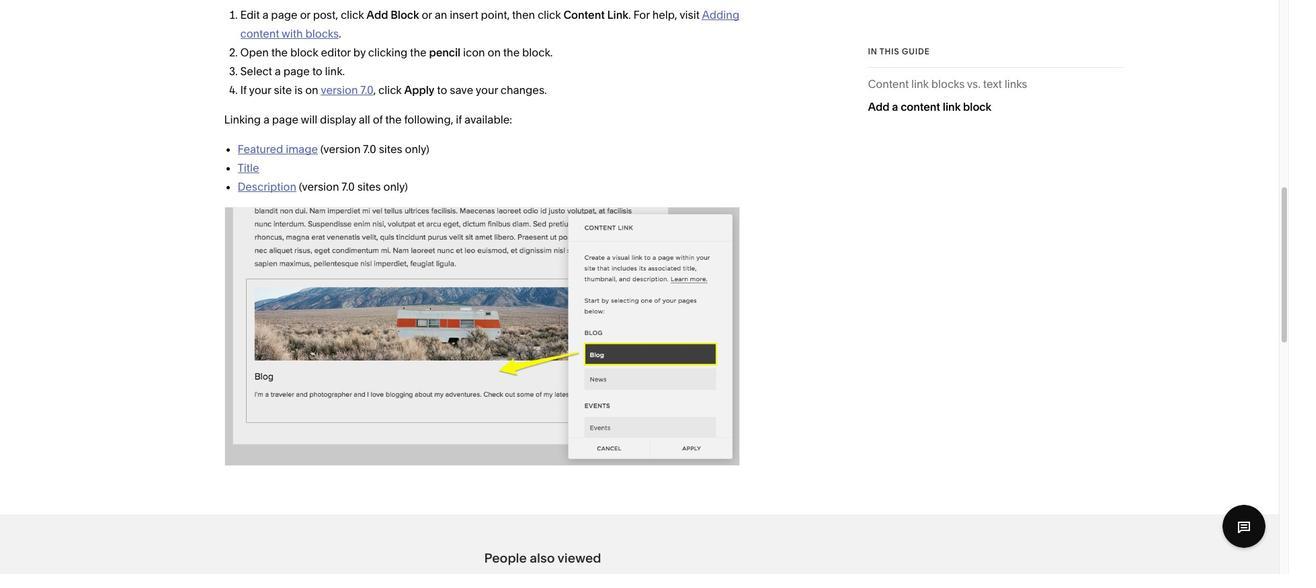 Task type: describe. For each thing, give the bounding box(es) containing it.
all
[[359, 113, 370, 126]]

2 your from the left
[[476, 83, 498, 97]]

edit a page or post, click add block or an insert point, then click content link . for help, visit
[[240, 8, 702, 22]]

version
[[321, 83, 358, 97]]

1 vertical spatial to
[[437, 83, 447, 97]]

text
[[983, 77, 1002, 91]]

blocks inside adding content with blocks
[[306, 27, 339, 40]]

people also viewed
[[484, 551, 601, 567]]

a inside open the block editor by clicking the pencil icon on the block. select a page to link. if your site is on version 7.0 , click apply to save your changes.
[[275, 65, 281, 78]]

1 horizontal spatial content
[[901, 100, 941, 114]]

1 vertical spatial (version
[[299, 180, 339, 194]]

on
[[305, 83, 318, 97]]

page for will
[[272, 113, 299, 126]]

visit
[[680, 8, 700, 22]]

adding content with blocks link
[[240, 8, 740, 40]]

choose_content_link.png image
[[224, 207, 740, 467]]

adding content with blocks
[[240, 8, 740, 40]]

in this guide
[[868, 46, 930, 56]]

the left block.
[[503, 46, 520, 59]]

content inside adding content with blocks
[[240, 27, 279, 40]]

guide
[[902, 46, 930, 56]]

link inside add a content link block link
[[943, 100, 961, 114]]

2 horizontal spatial click
[[538, 8, 561, 22]]

a for add a content link block
[[892, 100, 898, 114]]

0 vertical spatial add
[[367, 8, 388, 22]]

point,
[[481, 8, 510, 22]]

link
[[607, 8, 629, 22]]

1 horizontal spatial add
[[868, 100, 890, 114]]

version 7.0 link
[[321, 83, 373, 97]]

page for or
[[271, 8, 298, 22]]

title
[[238, 161, 259, 175]]

vs.
[[967, 77, 981, 91]]

clicking
[[368, 46, 408, 59]]

2 or from the left
[[422, 8, 432, 22]]

save
[[450, 83, 473, 97]]

pencil
[[429, 46, 461, 59]]

0 horizontal spatial click
[[341, 8, 364, 22]]

1 or from the left
[[300, 8, 310, 22]]

if
[[456, 113, 462, 126]]

editor
[[321, 46, 351, 59]]

an
[[435, 8, 447, 22]]

0 vertical spatial (version
[[321, 143, 361, 156]]

site
[[274, 83, 292, 97]]

of
[[373, 113, 383, 126]]

description
[[238, 180, 296, 194]]

then
[[512, 8, 535, 22]]

featured image link
[[238, 143, 318, 156]]

changes.
[[501, 83, 547, 97]]

1 your from the left
[[249, 83, 271, 97]]

help,
[[653, 8, 677, 22]]

links
[[1005, 77, 1028, 91]]

1 vertical spatial .
[[339, 27, 341, 40]]

block
[[391, 8, 419, 22]]



Task type: locate. For each thing, give the bounding box(es) containing it.
1 vertical spatial content
[[901, 100, 941, 114]]

blocks down post,
[[306, 27, 339, 40]]

1 vertical spatial link
[[943, 100, 961, 114]]

image
[[286, 143, 318, 156]]

content link blocks vs. text links link
[[868, 75, 1028, 97]]

edit
[[240, 8, 260, 22]]

page inside open the block editor by clicking the pencil icon on the block. select a page to link. if your site is on version 7.0 , click apply to save your changes.
[[283, 65, 310, 78]]

open the block editor by clicking the pencil icon on the block. select a page to link. if your site is on version 7.0 , click apply to save your changes.
[[240, 46, 553, 97]]

1 horizontal spatial block
[[963, 100, 992, 114]]

to
[[312, 65, 323, 78], [437, 83, 447, 97]]

your right save
[[476, 83, 498, 97]]

1 horizontal spatial content
[[868, 77, 909, 91]]

block
[[290, 46, 318, 59], [963, 100, 992, 114]]

or left post,
[[300, 8, 310, 22]]

0 vertical spatial page
[[271, 8, 298, 22]]

for
[[634, 8, 650, 22]]

will
[[301, 113, 318, 126]]

0 horizontal spatial add
[[367, 8, 388, 22]]

0 horizontal spatial or
[[300, 8, 310, 22]]

content up the open
[[240, 27, 279, 40]]

0 horizontal spatial content
[[564, 8, 605, 22]]

featured
[[238, 143, 283, 156]]

0 vertical spatial blocks
[[306, 27, 339, 40]]

0 vertical spatial 7.0
[[361, 83, 373, 97]]

0 horizontal spatial blocks
[[306, 27, 339, 40]]

blocks
[[306, 27, 339, 40], [932, 77, 965, 91]]

block down with
[[290, 46, 318, 59]]

1 vertical spatial content
[[868, 77, 909, 91]]

select
[[240, 65, 272, 78]]

0 vertical spatial sites
[[379, 143, 403, 156]]

page left will
[[272, 113, 299, 126]]

to left link.
[[312, 65, 323, 78]]

block.
[[522, 46, 553, 59]]

2 vertical spatial page
[[272, 113, 299, 126]]

content down this
[[868, 77, 909, 91]]

0 horizontal spatial to
[[312, 65, 323, 78]]

content left link
[[564, 8, 605, 22]]

page up with
[[271, 8, 298, 22]]

2 vertical spatial 7.0
[[342, 180, 355, 194]]

also
[[530, 551, 555, 567]]

adding
[[702, 8, 740, 22]]

0 vertical spatial content
[[240, 27, 279, 40]]

content inside content link blocks vs. text links link
[[868, 77, 909, 91]]

apply
[[404, 83, 435, 97]]

block down "vs."
[[963, 100, 992, 114]]

7.0 inside open the block editor by clicking the pencil icon on the block. select a page to link. if your site is on version 7.0 , click apply to save your changes.
[[361, 83, 373, 97]]

insert
[[450, 8, 478, 22]]

0 vertical spatial .
[[629, 8, 631, 22]]

0 horizontal spatial content
[[240, 27, 279, 40]]

featured image (version 7.0 sites only) title description (version 7.0 sites only)
[[238, 143, 429, 194]]

add left block
[[367, 8, 388, 22]]

add down in
[[868, 100, 890, 114]]

.
[[629, 8, 631, 22], [339, 27, 341, 40]]

1 horizontal spatial link
[[943, 100, 961, 114]]

click right post,
[[341, 8, 364, 22]]

viewed
[[558, 551, 601, 567]]

by
[[353, 46, 366, 59]]

(version down display
[[321, 143, 361, 156]]

content down content link blocks vs. text links link
[[901, 100, 941, 114]]

1 vertical spatial only)
[[384, 180, 408, 194]]

the left pencil
[[410, 46, 427, 59]]

following,
[[404, 113, 453, 126]]

with
[[282, 27, 303, 40]]

block inside open the block editor by clicking the pencil icon on the block. select a page to link. if your site is on version 7.0 , click apply to save your changes.
[[290, 46, 318, 59]]

1 vertical spatial add
[[868, 100, 890, 114]]

1 horizontal spatial your
[[476, 83, 498, 97]]

the right of
[[385, 113, 402, 126]]

this
[[880, 46, 900, 56]]

the down with
[[271, 46, 288, 59]]

a up site
[[275, 65, 281, 78]]

1 vertical spatial block
[[963, 100, 992, 114]]

a for edit a page or post, click add block or an insert point, then click content link . for help, visit
[[263, 8, 269, 22]]

click inside open the block editor by clicking the pencil icon on the block. select a page to link. if your site is on version 7.0 , click apply to save your changes.
[[379, 83, 402, 97]]

your
[[249, 83, 271, 97], [476, 83, 498, 97]]

post,
[[313, 8, 338, 22]]

0 vertical spatial content
[[564, 8, 605, 22]]

. left 'for'
[[629, 8, 631, 22]]

a for linking a page will display all of the following, if available:
[[263, 113, 270, 126]]

content
[[564, 8, 605, 22], [868, 77, 909, 91]]

content
[[240, 27, 279, 40], [901, 100, 941, 114]]

1 horizontal spatial to
[[437, 83, 447, 97]]

people
[[484, 551, 527, 567]]

0 vertical spatial to
[[312, 65, 323, 78]]

0 horizontal spatial block
[[290, 46, 318, 59]]

0 horizontal spatial link
[[912, 77, 929, 91]]

0 vertical spatial only)
[[405, 143, 429, 156]]

7.0
[[361, 83, 373, 97], [363, 143, 376, 156], [342, 180, 355, 194]]

add
[[367, 8, 388, 22], [868, 100, 890, 114]]

click
[[341, 8, 364, 22], [538, 8, 561, 22], [379, 83, 402, 97]]

link down content link blocks vs. text links link
[[943, 100, 961, 114]]

or left an
[[422, 8, 432, 22]]

a down in this guide
[[892, 100, 898, 114]]

page up is
[[283, 65, 310, 78]]

0 horizontal spatial .
[[339, 27, 341, 40]]

1 horizontal spatial click
[[379, 83, 402, 97]]

sites
[[379, 143, 403, 156], [357, 180, 381, 194]]

or
[[300, 8, 310, 22], [422, 8, 432, 22]]

,
[[373, 83, 376, 97]]

link
[[912, 77, 929, 91], [943, 100, 961, 114]]

if
[[240, 83, 247, 97]]

1 horizontal spatial or
[[422, 8, 432, 22]]

a right edit
[[263, 8, 269, 22]]

(version down image
[[299, 180, 339, 194]]

open
[[240, 46, 269, 59]]

1 vertical spatial 7.0
[[363, 143, 376, 156]]

link.
[[325, 65, 345, 78]]

1 horizontal spatial blocks
[[932, 77, 965, 91]]

in
[[868, 46, 878, 56]]

add a content link block link
[[868, 97, 992, 120]]

0 vertical spatial block
[[290, 46, 318, 59]]

1 vertical spatial page
[[283, 65, 310, 78]]

available:
[[465, 113, 512, 126]]

display
[[320, 113, 356, 126]]

(version
[[321, 143, 361, 156], [299, 180, 339, 194]]

your right if
[[249, 83, 271, 97]]

only)
[[405, 143, 429, 156], [384, 180, 408, 194]]

icon on
[[463, 46, 501, 59]]

1 vertical spatial blocks
[[932, 77, 965, 91]]

a
[[263, 8, 269, 22], [275, 65, 281, 78], [892, 100, 898, 114], [263, 113, 270, 126]]

0 vertical spatial link
[[912, 77, 929, 91]]

link up add a content link block
[[912, 77, 929, 91]]

content link blocks vs. text links
[[868, 77, 1028, 91]]

description link
[[238, 180, 296, 194]]

click right then
[[538, 8, 561, 22]]

a right linking
[[263, 113, 270, 126]]

the
[[271, 46, 288, 59], [410, 46, 427, 59], [503, 46, 520, 59], [385, 113, 402, 126]]

0 horizontal spatial your
[[249, 83, 271, 97]]

. up editor
[[339, 27, 341, 40]]

1 horizontal spatial .
[[629, 8, 631, 22]]

linking a page will display all of the following, if available:
[[224, 113, 515, 126]]

page
[[271, 8, 298, 22], [283, 65, 310, 78], [272, 113, 299, 126]]

add a content link block
[[868, 100, 992, 114]]

to left save
[[437, 83, 447, 97]]

linking
[[224, 113, 261, 126]]

link inside content link blocks vs. text links link
[[912, 77, 929, 91]]

is
[[295, 83, 303, 97]]

title link
[[238, 161, 259, 175]]

blocks left "vs."
[[932, 77, 965, 91]]

click right , on the top
[[379, 83, 402, 97]]

1 vertical spatial sites
[[357, 180, 381, 194]]



Task type: vqa. For each thing, say whether or not it's contained in the screenshot.
the leftmost blocks
yes



